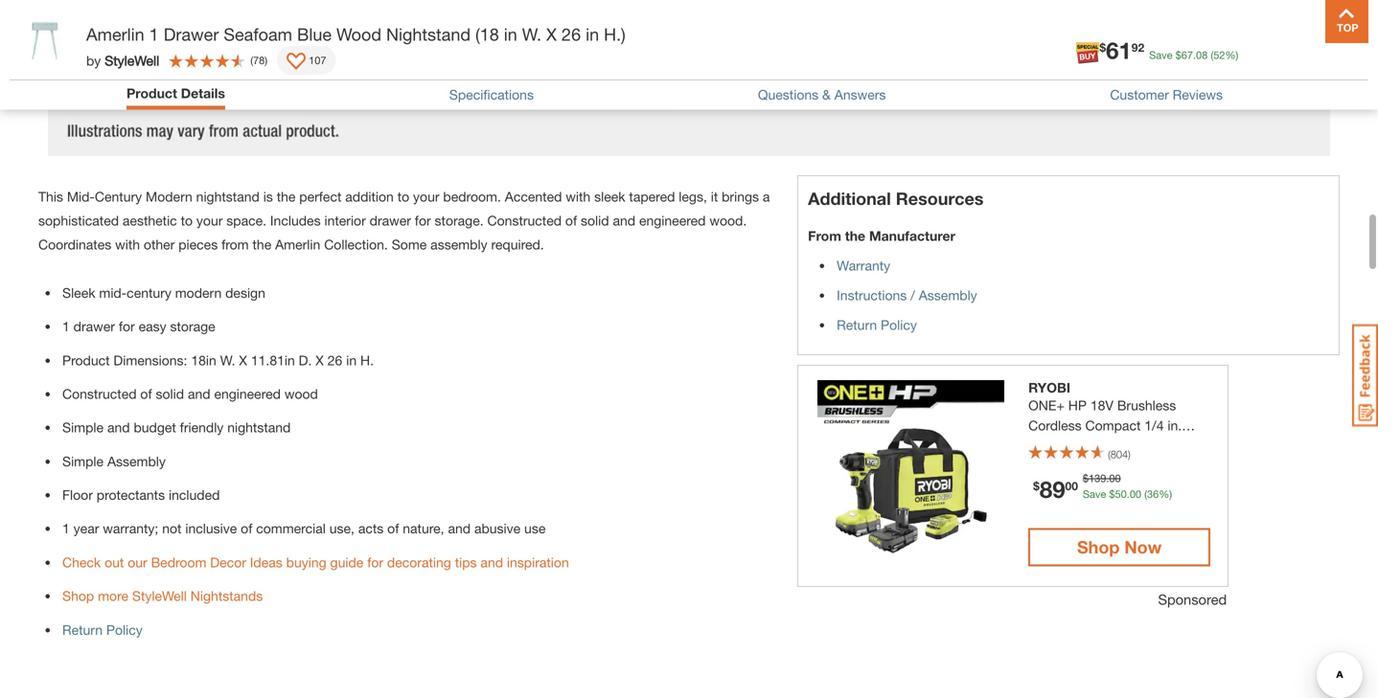 Task type: locate. For each thing, give the bounding box(es) containing it.
accented
[[505, 189, 562, 204]]

amerlin up by stylewell
[[86, 24, 144, 45]]

shop inside shop now button
[[1077, 537, 1120, 558]]

your up storage.
[[413, 189, 440, 204]]

simple assembly
[[62, 454, 166, 470]]

shop more stylewell nightstands
[[62, 589, 263, 604]]

0 vertical spatial your
[[413, 189, 440, 204]]

. left 52
[[1193, 49, 1196, 61]]

solid
[[581, 213, 609, 229], [156, 386, 184, 402]]

drawer up some at the left top of the page
[[370, 213, 411, 229]]

with left sleek
[[566, 189, 591, 204]]

shop left now
[[1077, 537, 1120, 558]]

2 horizontal spatial for
[[415, 213, 431, 229]]

0 horizontal spatial constructed
[[62, 386, 137, 402]]

1 vertical spatial assembly
[[107, 454, 166, 470]]

warranty link
[[837, 258, 891, 273]]

0 vertical spatial with
[[566, 189, 591, 204]]

h.)
[[604, 24, 626, 45]]

from the manufacturer
[[808, 228, 956, 244]]

your up pieces
[[196, 213, 223, 229]]

$ inside $ 61 92
[[1100, 41, 1106, 54]]

return for the rightmost return policy link
[[837, 317, 877, 333]]

friendly
[[180, 420, 224, 436]]

52
[[1214, 49, 1225, 61]]

nightstand up space.
[[196, 189, 260, 204]]

1 vertical spatial solid
[[156, 386, 184, 402]]

in.
[[1168, 418, 1182, 434]]

drawer inside this mid-century modern nightstand is the perfect addition to your bedroom. accented with sleek tapered legs, it brings a sophisticated aesthetic to your space. includes interior drawer for storage. constructed of solid and engineered wood. coordinates with other pieces from the amerlin collection. some assembly required.
[[370, 213, 411, 229]]

save down '139'
[[1083, 488, 1106, 501]]

1 horizontal spatial the
[[277, 189, 296, 204]]

and inside this mid-century modern nightstand is the perfect addition to your bedroom. accented with sleek tapered legs, it brings a sophisticated aesthetic to your space. includes interior drawer for storage. constructed of solid and engineered wood. coordinates with other pieces from the amerlin collection. some assembly required.
[[613, 213, 636, 229]]

( down seafoam
[[250, 54, 253, 67]]

.
[[1193, 49, 1196, 61], [1106, 472, 1109, 485], [1127, 488, 1130, 501]]

1 simple from the top
[[62, 420, 104, 436]]

x left 11.81in
[[239, 352, 247, 368]]

x
[[546, 24, 557, 45], [239, 352, 247, 368], [316, 352, 324, 368]]

0 horizontal spatial return policy
[[62, 622, 143, 638]]

specifications button
[[449, 87, 534, 103], [449, 87, 534, 103]]

0 horizontal spatial .
[[1106, 472, 1109, 485]]

product
[[126, 85, 177, 101], [62, 352, 110, 368]]

product down by stylewell
[[126, 85, 177, 101]]

2 simple from the top
[[62, 454, 104, 470]]

0 vertical spatial for
[[415, 213, 431, 229]]

product down 1 drawer for easy storage
[[62, 352, 110, 368]]

solid up simple and budget friendly nightstand
[[156, 386, 184, 402]]

1 vertical spatial constructed
[[62, 386, 137, 402]]

collection.
[[324, 237, 388, 253]]

00 right 50
[[1130, 488, 1142, 501]]

x left h.)
[[546, 24, 557, 45]]

0 vertical spatial assembly
[[919, 287, 977, 303]]

simple
[[62, 420, 104, 436], [62, 454, 104, 470]]

107
[[309, 54, 326, 67]]

amerlin 1 drawer seafoam blue wood nightstand (18 in w. x 26 in h.)
[[86, 24, 626, 45]]

return policy
[[837, 317, 917, 333], [62, 622, 143, 638]]

)
[[265, 54, 268, 67], [1128, 448, 1131, 461]]

more
[[98, 589, 128, 604]]

1 horizontal spatial return policy
[[837, 317, 917, 333]]

0 horizontal spatial policy
[[106, 622, 143, 638]]

50
[[1115, 488, 1127, 501]]

return policy down instructions
[[837, 317, 917, 333]]

w. right '(18' in the top of the page
[[522, 24, 542, 45]]

1 horizontal spatial solid
[[581, 213, 609, 229]]

engineered down 11.81in
[[214, 386, 281, 402]]

0 horizontal spatial %)
[[1159, 488, 1172, 501]]

your
[[413, 189, 440, 204], [196, 213, 223, 229]]

with down "1/4" at the bottom right of the page
[[1133, 438, 1158, 454]]

policy
[[881, 317, 917, 333], [106, 622, 143, 638]]

1 down sleek at the top left of page
[[62, 319, 70, 335]]

amerlin
[[86, 24, 144, 45], [275, 237, 320, 253]]

policy down more
[[106, 622, 143, 638]]

policy down instructions / assembly link in the top right of the page
[[881, 317, 917, 333]]

now
[[1125, 537, 1162, 558]]

0 horizontal spatial w.
[[220, 352, 235, 368]]

0 horizontal spatial drawer
[[73, 319, 115, 335]]

instructions / assembly
[[837, 287, 977, 303]]

return down instructions
[[837, 317, 877, 333]]

of inside this mid-century modern nightstand is the perfect addition to your bedroom. accented with sleek tapered legs, it brings a sophisticated aesthetic to your space. includes interior drawer for storage. constructed of solid and engineered wood. coordinates with other pieces from the amerlin collection. some assembly required.
[[565, 213, 577, 229]]

engineered down tapered
[[639, 213, 706, 229]]

w. right 18in
[[220, 352, 235, 368]]

0 horizontal spatial 26
[[328, 352, 342, 368]]

amerlin down "includes"
[[275, 237, 320, 253]]

1 horizontal spatial drawer
[[370, 213, 411, 229]]

simple up floor
[[62, 454, 104, 470]]

1/4
[[1145, 418, 1164, 434]]

1 horizontal spatial for
[[367, 555, 383, 571]]

1 horizontal spatial shop
[[1077, 537, 1120, 558]]

product for product dimensions: 18in w. x 11.81in d. x 26 in h.
[[62, 352, 110, 368]]

easy
[[139, 319, 166, 335]]

(
[[1211, 49, 1214, 61], [250, 54, 253, 67], [1108, 448, 1111, 461], [1145, 488, 1147, 501]]

00 down batteries,
[[1065, 479, 1078, 493]]

drawer down sleek at the top left of page
[[73, 319, 115, 335]]

0 horizontal spatial assembly
[[107, 454, 166, 470]]

0 horizontal spatial save
[[1083, 488, 1106, 501]]

$ down 'ah'
[[1033, 479, 1040, 493]]

$
[[1100, 41, 1106, 54], [1176, 49, 1182, 61], [1083, 472, 1089, 485], [1033, 479, 1040, 493], [1109, 488, 1115, 501]]

it
[[711, 189, 718, 204]]

%) inside $ 89 00 $ 139 . 00 save $ 50 . 00 ( 36 %)
[[1159, 488, 1172, 501]]

0 vertical spatial drawer
[[370, 213, 411, 229]]

return policy link down instructions
[[837, 317, 917, 333]]

and down sleek
[[613, 213, 636, 229]]

0 horizontal spatial to
[[181, 213, 193, 229]]

to right addition
[[398, 189, 409, 204]]

( 804 )
[[1108, 448, 1131, 461]]

0 horizontal spatial shop
[[62, 589, 94, 604]]

with
[[566, 189, 591, 204], [115, 237, 140, 253], [1133, 438, 1158, 454]]

0 vertical spatial )
[[265, 54, 268, 67]]

2 horizontal spatial x
[[546, 24, 557, 45]]

( right 50
[[1145, 488, 1147, 501]]

assembly right /
[[919, 287, 977, 303]]

0 vertical spatial shop
[[1077, 537, 1120, 558]]

product dimensions: 18in w. x 11.81in d. x 26 in h.
[[62, 352, 374, 368]]

nature,
[[403, 521, 444, 537]]

return for the bottommost return policy link
[[62, 622, 103, 638]]

for left easy
[[119, 319, 135, 335]]

67
[[1182, 49, 1193, 61]]

0 horizontal spatial with
[[115, 237, 140, 253]]

nightstand
[[196, 189, 260, 204], [227, 420, 291, 436]]

simple for simple assembly
[[62, 454, 104, 470]]

constructed up required.
[[487, 213, 562, 229]]

1 horizontal spatial amerlin
[[275, 237, 320, 253]]

2 horizontal spatial .
[[1193, 49, 1196, 61]]

1 vertical spatial shop
[[62, 589, 94, 604]]

simple up simple assembly
[[62, 420, 104, 436]]

return policy link down more
[[62, 622, 143, 638]]

storage
[[170, 319, 215, 335]]

36
[[1147, 488, 1159, 501]]

1 vertical spatial policy
[[106, 622, 143, 638]]

) for ( 804 )
[[1128, 448, 1131, 461]]

2 horizontal spatial in
[[586, 24, 599, 45]]

to up pieces
[[181, 213, 193, 229]]

0 horizontal spatial solid
[[156, 386, 184, 402]]

save right 92
[[1149, 49, 1173, 61]]

additional resources
[[808, 188, 984, 209]]

delivers in 1 package with the dimensions of 21.65 inches wide, 16.75 inches deep, 8.66 inches high. image
[[48, 0, 354, 87]]

stylewell right by at the left of page
[[105, 52, 159, 68]]

nightstands
[[191, 589, 263, 604]]

1 vertical spatial return
[[62, 622, 103, 638]]

in left h.)
[[586, 24, 599, 45]]

1 left 'year'
[[62, 521, 70, 537]]

resources
[[896, 188, 984, 209]]

1 horizontal spatial constructed
[[487, 213, 562, 229]]

%) right 08
[[1225, 49, 1239, 61]]

0 vertical spatial w.
[[522, 24, 542, 45]]

shop down check
[[62, 589, 94, 604]]

dimensions:
[[114, 352, 187, 368]]

26
[[562, 24, 581, 45], [328, 352, 342, 368]]

0 horizontal spatial return
[[62, 622, 103, 638]]

0 horizontal spatial 00
[[1065, 479, 1078, 493]]

26 right d.
[[328, 352, 342, 368]]

return
[[837, 317, 877, 333], [62, 622, 103, 638]]

. down ( 804 )
[[1106, 472, 1109, 485]]

1 vertical spatial stylewell
[[132, 589, 187, 604]]

return policy down more
[[62, 622, 143, 638]]

from
[[808, 228, 841, 244]]

nightstand for friendly
[[227, 420, 291, 436]]

seafoam
[[224, 24, 292, 45]]

nightstand inside this mid-century modern nightstand is the perfect addition to your bedroom. accented with sleek tapered legs, it brings a sophisticated aesthetic to your space. includes interior drawer for storage. constructed of solid and engineered wood. coordinates with other pieces from the amerlin collection. some assembly required.
[[196, 189, 260, 204]]

1.5
[[1179, 438, 1198, 454]]

brushless
[[1117, 398, 1176, 413]]

use
[[524, 521, 546, 537]]

return down more
[[62, 622, 103, 638]]

d.
[[299, 352, 312, 368]]

product image image
[[14, 10, 77, 72]]

to
[[398, 189, 409, 204], [181, 213, 193, 229]]

26 left h.)
[[562, 24, 581, 45]]

1 vertical spatial for
[[119, 319, 135, 335]]

bedroom.
[[443, 189, 501, 204]]

1 horizontal spatial save
[[1149, 49, 1173, 61]]

. left 36
[[1127, 488, 1130, 501]]

specifications
[[449, 87, 534, 103]]

questions & answers button
[[758, 87, 886, 103], [758, 87, 886, 103]]

1 vertical spatial 1
[[62, 319, 70, 335]]

0 vertical spatial constructed
[[487, 213, 562, 229]]

return policy link
[[837, 317, 917, 333], [62, 622, 143, 638]]

1 horizontal spatial with
[[566, 189, 591, 204]]

1 vertical spatial return policy
[[62, 622, 143, 638]]

1 vertical spatial simple
[[62, 454, 104, 470]]

0 horizontal spatial x
[[239, 352, 247, 368]]

1 vertical spatial engineered
[[214, 386, 281, 402]]

product details
[[126, 85, 225, 101]]

0 vertical spatial save
[[1149, 49, 1173, 61]]

ryobi
[[1029, 380, 1071, 396]]

in left "h."
[[346, 352, 357, 368]]

$ left 92
[[1100, 41, 1106, 54]]

1 vertical spatial your
[[196, 213, 223, 229]]

save
[[1149, 49, 1173, 61], [1083, 488, 1106, 501]]

w.
[[522, 24, 542, 45], [220, 352, 235, 368]]

engineered inside this mid-century modern nightstand is the perfect addition to your bedroom. accented with sleek tapered legs, it brings a sophisticated aesthetic to your space. includes interior drawer for storage. constructed of solid and engineered wood. coordinates with other pieces from the amerlin collection. some assembly required.
[[639, 213, 706, 229]]

1
[[149, 24, 159, 45], [62, 319, 70, 335], [62, 521, 70, 537]]

with left 'other'
[[115, 237, 140, 253]]

and down (2)
[[1161, 458, 1184, 474]]

%) right 50
[[1159, 488, 1172, 501]]

1 horizontal spatial in
[[504, 24, 517, 45]]

1 vertical spatial save
[[1083, 488, 1106, 501]]

stylewell down bedroom
[[132, 589, 187, 604]]

shop for shop now
[[1077, 537, 1120, 558]]

sleek
[[594, 189, 625, 204]]

08
[[1196, 49, 1208, 61]]

product for product details
[[126, 85, 177, 101]]

0 vertical spatial 26
[[562, 24, 581, 45]]

in right '(18' in the top of the page
[[504, 24, 517, 45]]

0 horizontal spatial product
[[62, 352, 110, 368]]

1 vertical spatial product
[[62, 352, 110, 368]]

includes
[[270, 213, 321, 229]]

1 vertical spatial )
[[1128, 448, 1131, 461]]

engineered
[[639, 213, 706, 229], [214, 386, 281, 402]]

1 vertical spatial 26
[[328, 352, 342, 368]]

0 vertical spatial policy
[[881, 317, 917, 333]]

for inside this mid-century modern nightstand is the perfect addition to your bedroom. accented with sleek tapered legs, it brings a sophisticated aesthetic to your space. includes interior drawer for storage. constructed of solid and engineered wood. coordinates with other pieces from the amerlin collection. some assembly required.
[[415, 213, 431, 229]]

amerlin collection image
[[373, 0, 680, 87]]

protectants
[[97, 487, 165, 503]]

0 vertical spatial amerlin
[[86, 24, 144, 45]]

and up tips
[[448, 521, 471, 537]]

inspiration
[[507, 555, 569, 571]]

save $ 67 . 08 ( 52 %)
[[1149, 49, 1239, 61]]

2 vertical spatial with
[[1133, 438, 1158, 454]]

shop more stylewell nightstands link
[[62, 589, 263, 604]]

1 horizontal spatial to
[[398, 189, 409, 204]]

illustration may vary from actual product. image
[[48, 106, 1330, 156]]

for right guide
[[367, 555, 383, 571]]

one+ hp 18v brushless cordless compact 1/4 in. impact driver kit with (2) 1.5 ah batteries, charger and bag image
[[818, 380, 1005, 567]]

1 horizontal spatial )
[[1128, 448, 1131, 461]]

00 up 50
[[1109, 472, 1121, 485]]

1 year warranty image
[[699, 0, 1005, 87]]

1 vertical spatial nightstand
[[227, 420, 291, 436]]

2 horizontal spatial with
[[1133, 438, 1158, 454]]

constructed down dimensions:
[[62, 386, 137, 402]]

0 horizontal spatial return policy link
[[62, 622, 143, 638]]

1 vertical spatial amerlin
[[275, 237, 320, 253]]

0 vertical spatial simple
[[62, 420, 104, 436]]

/
[[911, 287, 915, 303]]

and inside ryobi one+ hp 18v brushless cordless compact 1/4 in. impact driver kit with (2) 1.5 ah batteries, charger and bag
[[1161, 458, 1184, 474]]

included
[[169, 487, 220, 503]]

legs,
[[679, 189, 707, 204]]

1 left the 'drawer'
[[149, 24, 159, 45]]

x right d.
[[316, 352, 324, 368]]

00
[[1109, 472, 1121, 485], [1065, 479, 1078, 493], [1130, 488, 1142, 501]]

year
[[73, 521, 99, 537]]

1 horizontal spatial engineered
[[639, 213, 706, 229]]

assembly up floor protectants included
[[107, 454, 166, 470]]

$ down driver
[[1083, 472, 1089, 485]]

0 vertical spatial engineered
[[639, 213, 706, 229]]

tapered
[[629, 189, 675, 204]]

1 vertical spatial .
[[1106, 472, 1109, 485]]

this
[[38, 189, 63, 204]]

solid down sleek
[[581, 213, 609, 229]]

sleek mid-century modern design
[[62, 285, 265, 301]]

1 horizontal spatial return
[[837, 317, 877, 333]]

0 vertical spatial return policy link
[[837, 317, 917, 333]]

for up some at the left top of the page
[[415, 213, 431, 229]]

wood
[[285, 386, 318, 402]]

addition
[[345, 189, 394, 204]]

0 vertical spatial return
[[837, 317, 877, 333]]

0 vertical spatial solid
[[581, 213, 609, 229]]

nightstand down wood on the left bottom
[[227, 420, 291, 436]]

0 horizontal spatial )
[[265, 54, 268, 67]]



Task type: vqa. For each thing, say whether or not it's contained in the screenshot.
H.
yes



Task type: describe. For each thing, give the bounding box(es) containing it.
design
[[225, 285, 265, 301]]

shop now button
[[1029, 528, 1211, 567]]

check
[[62, 555, 101, 571]]

aesthetic
[[123, 213, 177, 229]]

buying
[[286, 555, 327, 571]]

(18
[[475, 24, 499, 45]]

warranty
[[837, 258, 891, 273]]

h.
[[360, 352, 374, 368]]

1 horizontal spatial assembly
[[919, 287, 977, 303]]

assembly
[[431, 237, 487, 253]]

1 year warranty; not inclusive of commercial use, acts of nature, and abusive use
[[62, 521, 546, 537]]

amerlin inside this mid-century modern nightstand is the perfect addition to your bedroom. accented with sleek tapered legs, it brings a sophisticated aesthetic to your space. includes interior drawer for storage. constructed of solid and engineered wood. coordinates with other pieces from the amerlin collection. some assembly required.
[[275, 237, 320, 253]]

modern
[[175, 285, 222, 301]]

century
[[127, 285, 171, 301]]

reviews
[[1173, 87, 1223, 103]]

charger
[[1109, 458, 1157, 474]]

acts
[[358, 521, 384, 537]]

107 button
[[277, 46, 336, 75]]

0 vertical spatial stylewell
[[105, 52, 159, 68]]

batteries,
[[1049, 458, 1106, 474]]

budget
[[134, 420, 176, 436]]

simple for simple and budget friendly nightstand
[[62, 420, 104, 436]]

manufacturer
[[869, 228, 956, 244]]

0 vertical spatial return policy
[[837, 317, 917, 333]]

1 horizontal spatial x
[[316, 352, 324, 368]]

by
[[86, 52, 101, 68]]

constructed inside this mid-century modern nightstand is the perfect addition to your bedroom. accented with sleek tapered legs, it brings a sophisticated aesthetic to your space. includes interior drawer for storage. constructed of solid and engineered wood. coordinates with other pieces from the amerlin collection. some assembly required.
[[487, 213, 562, 229]]

with inside ryobi one+ hp 18v brushless cordless compact 1/4 in. impact driver kit with (2) 1.5 ah batteries, charger and bag
[[1133, 438, 1158, 454]]

2 vertical spatial .
[[1127, 488, 1130, 501]]

coordinates
[[38, 237, 111, 253]]

$ left 08
[[1176, 49, 1182, 61]]

ah
[[1029, 458, 1045, 474]]

1 for drawer
[[62, 319, 70, 335]]

1 drawer for easy storage
[[62, 319, 215, 335]]

nightstand
[[386, 24, 471, 45]]

guide
[[330, 555, 364, 571]]

check out our bedroom decor ideas buying guide for decorating tips and inspiration link
[[62, 555, 569, 571]]

804
[[1111, 448, 1128, 461]]

1 horizontal spatial w.
[[522, 24, 542, 45]]

and up friendly on the left of the page
[[188, 386, 210, 402]]

feedback link image
[[1352, 324, 1378, 427]]

instructions / assembly link
[[837, 287, 977, 303]]

compact
[[1086, 418, 1141, 434]]

impact
[[1029, 438, 1070, 454]]

0 horizontal spatial in
[[346, 352, 357, 368]]

$ 89 00 $ 139 . 00 save $ 50 . 00 ( 36 %)
[[1033, 472, 1172, 503]]

1 vertical spatial return policy link
[[62, 622, 143, 638]]

cordless
[[1029, 418, 1082, 434]]

display image
[[287, 53, 306, 72]]

(2)
[[1161, 438, 1176, 454]]

floor protectants included
[[62, 487, 220, 503]]

1 horizontal spatial 26
[[562, 24, 581, 45]]

0 horizontal spatial for
[[119, 319, 135, 335]]

check out our bedroom decor ideas buying guide for decorating tips and inspiration
[[62, 555, 569, 571]]

1 for year
[[62, 521, 70, 537]]

1 horizontal spatial 00
[[1109, 472, 1121, 485]]

pieces
[[178, 237, 218, 253]]

2 horizontal spatial the
[[845, 228, 866, 244]]

bedroom
[[151, 555, 206, 571]]

floor
[[62, 487, 93, 503]]

0 horizontal spatial the
[[253, 237, 271, 253]]

instructions
[[837, 287, 907, 303]]

shop now
[[1077, 537, 1162, 558]]

modern
[[146, 189, 192, 204]]

0 horizontal spatial engineered
[[214, 386, 281, 402]]

drawer
[[164, 24, 219, 45]]

) for ( 78 )
[[265, 54, 268, 67]]

warranty;
[[103, 521, 158, 537]]

wood.
[[710, 213, 747, 229]]

1 horizontal spatial %)
[[1225, 49, 1239, 61]]

sleek
[[62, 285, 95, 301]]

assembly required image
[[1024, 0, 1330, 87]]

century
[[95, 189, 142, 204]]

wood
[[336, 24, 381, 45]]

2 horizontal spatial 00
[[1130, 488, 1142, 501]]

0 vertical spatial .
[[1193, 49, 1196, 61]]

tips
[[455, 555, 477, 571]]

( inside $ 89 00 $ 139 . 00 save $ 50 . 00 ( 36 %)
[[1145, 488, 1147, 501]]

1 horizontal spatial your
[[413, 189, 440, 204]]

not
[[162, 521, 182, 537]]

and up simple assembly
[[107, 420, 130, 436]]

some
[[392, 237, 427, 253]]

questions & answers
[[758, 87, 886, 103]]

1 horizontal spatial policy
[[881, 317, 917, 333]]

one+
[[1029, 398, 1065, 413]]

solid inside this mid-century modern nightstand is the perfect addition to your bedroom. accented with sleek tapered legs, it brings a sophisticated aesthetic to your space. includes interior drawer for storage. constructed of solid and engineered wood. coordinates with other pieces from the amerlin collection. some assembly required.
[[581, 213, 609, 229]]

and right tips
[[481, 555, 503, 571]]

( left kit
[[1108, 448, 1111, 461]]

required.
[[491, 237, 544, 253]]

simple and budget friendly nightstand
[[62, 420, 291, 436]]

$ 61 92
[[1100, 36, 1145, 64]]

save inside $ 89 00 $ 139 . 00 save $ 50 . 00 ( 36 %)
[[1083, 488, 1106, 501]]

driver
[[1074, 438, 1109, 454]]

this mid-century modern nightstand is the perfect addition to your bedroom. accented with sleek tapered legs, it brings a sophisticated aesthetic to your space. includes interior drawer for storage. constructed of solid and engineered wood. coordinates with other pieces from the amerlin collection. some assembly required.
[[38, 189, 770, 253]]

shop for shop more stylewell nightstands
[[62, 589, 94, 604]]

commercial
[[256, 521, 326, 537]]

details
[[181, 85, 225, 101]]

abusive
[[474, 521, 521, 537]]

$ down the charger
[[1109, 488, 1115, 501]]

is
[[263, 189, 273, 204]]

decorating
[[387, 555, 451, 571]]

nightstand for modern
[[196, 189, 260, 204]]

bag
[[1029, 478, 1053, 494]]

0 vertical spatial 1
[[149, 24, 159, 45]]

ideas
[[250, 555, 283, 571]]

decor
[[210, 555, 246, 571]]

space.
[[226, 213, 267, 229]]

2 vertical spatial for
[[367, 555, 383, 571]]

kit
[[1113, 438, 1129, 454]]

1 vertical spatial to
[[181, 213, 193, 229]]

storage.
[[435, 213, 484, 229]]

perfect
[[299, 189, 342, 204]]

0 vertical spatial to
[[398, 189, 409, 204]]

78
[[253, 54, 265, 67]]

interior
[[324, 213, 366, 229]]

( right 08
[[1211, 49, 1214, 61]]

customer reviews
[[1110, 87, 1223, 103]]

1 vertical spatial w.
[[220, 352, 235, 368]]

mid-
[[99, 285, 127, 301]]

1 horizontal spatial return policy link
[[837, 317, 917, 333]]

1 vertical spatial with
[[115, 237, 140, 253]]

0 horizontal spatial amerlin
[[86, 24, 144, 45]]

blue
[[297, 24, 332, 45]]



